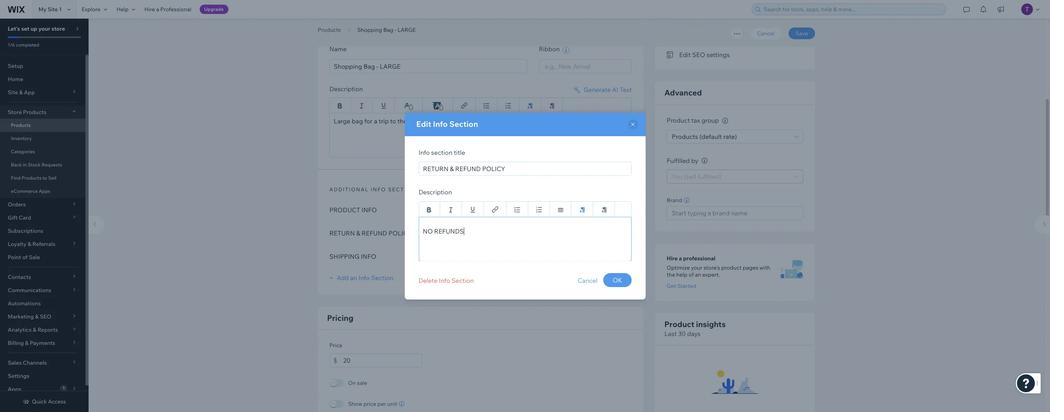 Task type: locate. For each thing, give the bounding box(es) containing it.
1 horizontal spatial products link
[[314, 26, 345, 34]]

0 vertical spatial edit
[[679, 51, 691, 59]]

let's
[[8, 25, 20, 32]]

false text field containing large bag for a trip to the grocery store!
[[330, 113, 632, 158]]

1 vertical spatial hire
[[667, 256, 678, 263]]

1 horizontal spatial cancel
[[757, 30, 775, 37]]

0 vertical spatial hire
[[144, 6, 155, 13]]

1/6
[[8, 42, 15, 48]]

promote this product
[[679, 35, 741, 43]]

0 vertical spatial info tooltip image
[[722, 118, 728, 124]]

sidebar element
[[0, 19, 89, 413]]

section
[[431, 149, 453, 156]]

1 vertical spatial product
[[722, 265, 742, 272]]

info right basic
[[351, 25, 366, 31]]

home link
[[0, 73, 85, 86]]

products link up name
[[314, 26, 345, 34]]

0 horizontal spatial products link
[[0, 119, 85, 132]]

group
[[702, 117, 719, 124]]

per
[[378, 401, 386, 408]]

coupon
[[700, 20, 722, 27]]

products link
[[314, 26, 345, 34], [0, 119, 85, 132]]

name
[[330, 45, 347, 53]]

info section title
[[419, 149, 465, 156]]

a right for
[[374, 117, 377, 125]]

0 vertical spatial false text field
[[330, 113, 632, 158]]

1 vertical spatial the
[[667, 272, 675, 279]]

1 vertical spatial description
[[419, 188, 452, 196]]

1 vertical spatial false text field
[[419, 217, 632, 262]]

0 vertical spatial your
[[38, 25, 50, 32]]

1 horizontal spatial hire
[[667, 256, 678, 263]]

the inside optimize your store's product pages with the help of an expert.
[[667, 272, 675, 279]]

product up 30
[[665, 320, 695, 330]]

flavors
[[519, 206, 538, 214]]

info
[[351, 25, 366, 31], [371, 186, 386, 193]]

product info
[[330, 206, 377, 214]]

(default
[[700, 133, 722, 141]]

1 vertical spatial of
[[689, 272, 694, 279]]

store products button
[[0, 106, 85, 119]]

2 vertical spatial a
[[679, 256, 682, 263]]

1 horizontal spatial info
[[371, 186, 386, 193]]

settings
[[8, 373, 29, 380]]

create coupon button
[[667, 18, 722, 29]]

add
[[337, 274, 349, 282]]

Add a product name text field
[[330, 59, 527, 73]]

the inside false text box
[[398, 117, 407, 125]]

trip
[[379, 117, 389, 125]]

false text field
[[330, 113, 632, 158], [419, 217, 632, 262]]

cancel
[[757, 30, 775, 37], [578, 277, 598, 285]]

1 horizontal spatial to
[[390, 117, 396, 125]]

1 vertical spatial your
[[691, 265, 703, 272]]

a left professional at left
[[156, 6, 159, 13]]

promote
[[679, 35, 704, 43]]

apps
[[39, 188, 50, 194]]

hire inside hire a professional link
[[144, 6, 155, 13]]

set
[[21, 25, 29, 32]]

info down additional info sections
[[362, 206, 377, 214]]

edit
[[679, 51, 691, 59], [416, 119, 431, 129]]

a for hire a professional
[[156, 6, 159, 13]]

store products
[[8, 109, 46, 116]]

section
[[450, 119, 478, 129], [371, 274, 394, 282], [452, 277, 474, 285]]

1 horizontal spatial info tooltip image
[[722, 118, 728, 124]]

an left the expert.
[[695, 272, 701, 279]]

product
[[667, 117, 690, 124], [665, 320, 695, 330]]

point of sale
[[8, 254, 40, 261]]

sale
[[357, 380, 367, 387]]

basic info
[[330, 25, 366, 31]]

description up large
[[330, 85, 363, 93]]

the left grocery
[[398, 117, 407, 125]]

store
[[8, 109, 22, 116]]

ai
[[612, 86, 619, 93]]

1 horizontal spatial description
[[419, 188, 452, 196]]

2 horizontal spatial a
[[679, 256, 682, 263]]

info up 'add an info section'
[[361, 253, 376, 261]]

hire up optimize
[[667, 256, 678, 263]]

0 horizontal spatial hire
[[144, 6, 155, 13]]

info right the add
[[359, 274, 370, 282]]

1 horizontal spatial of
[[689, 272, 694, 279]]

the for help
[[667, 272, 675, 279]]

bag
[[352, 117, 363, 125]]

pages
[[743, 265, 759, 272]]

section inside delete info section button
[[452, 277, 474, 285]]

0 vertical spatial description
[[330, 85, 363, 93]]

find products to sell link
[[0, 172, 85, 185]]

the for grocery
[[398, 117, 407, 125]]

1 vertical spatial product
[[665, 320, 695, 330]]

large bag for a trip to the grocery store!
[[334, 117, 449, 125]]

1 vertical spatial cancel button
[[578, 273, 598, 288]]

0 horizontal spatial cancel
[[578, 277, 598, 285]]

1 vertical spatial info
[[371, 186, 386, 193]]

to left sell
[[43, 175, 47, 181]]

12" x 8" bag  cotton  natural flavors
[[438, 206, 538, 214]]

your down professional
[[691, 265, 703, 272]]

product tax group
[[667, 117, 721, 124]]

1 vertical spatial info tooltip image
[[702, 158, 708, 164]]

delete info section button
[[419, 273, 474, 288]]

of right help
[[689, 272, 694, 279]]

pricing
[[327, 313, 354, 323]]

explore
[[82, 6, 101, 13]]

0 vertical spatial product
[[667, 117, 690, 124]]

section for edit info section
[[450, 119, 478, 129]]

0 vertical spatial a
[[156, 6, 159, 13]]

section right the store!
[[450, 119, 478, 129]]

0 vertical spatial info
[[362, 206, 377, 214]]

None text field
[[343, 354, 423, 368]]

0 horizontal spatial info tooltip image
[[702, 158, 708, 164]]

completed
[[16, 42, 39, 48]]

return & refund policy
[[330, 229, 412, 237]]

of inside point of sale link
[[22, 254, 28, 261]]

e.g., Tech Specs text field
[[419, 162, 632, 176]]

product inside optimize your store's product pages with the help of an expert.
[[722, 265, 742, 272]]

products up ecommerce apps on the top left
[[22, 175, 42, 181]]

info tooltip image right group
[[722, 118, 728, 124]]

cancel button left "ok" button
[[578, 273, 598, 288]]

a up optimize
[[679, 256, 682, 263]]

0 horizontal spatial edit
[[416, 119, 431, 129]]

1 vertical spatial edit
[[416, 119, 431, 129]]

products link down the store products
[[0, 119, 85, 132]]

for
[[364, 117, 373, 125]]

1 vertical spatial cancel
[[578, 277, 598, 285]]

info tooltip image
[[722, 118, 728, 124], [702, 158, 708, 164]]

1 horizontal spatial cancel button
[[750, 28, 782, 39]]

an
[[695, 272, 701, 279], [350, 274, 357, 282]]

1 horizontal spatial edit
[[679, 51, 691, 59]]

back in stock requests link
[[0, 159, 85, 172]]

edit for edit info section
[[416, 119, 431, 129]]

1 horizontal spatial your
[[691, 265, 703, 272]]

of inside optimize your store's product pages with the help of an expert.
[[689, 272, 694, 279]]

0 horizontal spatial your
[[38, 25, 50, 32]]

product left pages
[[722, 265, 742, 272]]

&
[[356, 229, 360, 237]]

cancel button
[[750, 28, 782, 39], [578, 273, 598, 288]]

save
[[796, 30, 808, 37]]

product inside 'product insights last 30 days'
[[665, 320, 695, 330]]

cancel left "ok" button
[[578, 277, 598, 285]]

0 horizontal spatial description
[[330, 85, 363, 93]]

0 vertical spatial cancel button
[[750, 28, 782, 39]]

product right this
[[718, 35, 741, 43]]

back
[[11, 162, 22, 168]]

form
[[85, 0, 1050, 413]]

cancel left save button
[[757, 30, 775, 37]]

1 horizontal spatial an
[[695, 272, 701, 279]]

ecommerce apps link
[[0, 185, 85, 198]]

unit
[[387, 401, 397, 408]]

info left sections
[[371, 186, 386, 193]]

a for hire a professional
[[679, 256, 682, 263]]

0 vertical spatial cancel
[[757, 30, 775, 37]]

0 horizontal spatial to
[[43, 175, 47, 181]]

products
[[318, 26, 341, 33], [23, 109, 46, 116], [11, 122, 31, 128], [672, 133, 698, 141], [22, 175, 42, 181]]

info tooltip image right by on the right top of the page
[[702, 158, 708, 164]]

the left help
[[667, 272, 675, 279]]

automations
[[8, 300, 41, 307]]

description up 12"
[[419, 188, 452, 196]]

an right the add
[[350, 274, 357, 282]]

0 vertical spatial info
[[351, 25, 366, 31]]

product
[[330, 206, 360, 214]]

seo settings image
[[667, 52, 675, 59]]

info left the "section"
[[419, 149, 430, 156]]

info for product info
[[362, 206, 377, 214]]

0 vertical spatial the
[[398, 117, 407, 125]]

info
[[433, 119, 448, 129], [419, 149, 430, 156], [359, 274, 370, 282], [439, 277, 450, 285]]

store's
[[704, 265, 720, 272]]

0 horizontal spatial info
[[351, 25, 366, 31]]

setup link
[[0, 59, 85, 73]]

-
[[395, 26, 396, 33]]

cancel button left save button
[[750, 28, 782, 39]]

my site 1
[[38, 6, 62, 13]]

expert.
[[703, 272, 720, 279]]

price
[[364, 401, 376, 408]]

with
[[760, 265, 771, 272]]

0 vertical spatial of
[[22, 254, 28, 261]]

your right up
[[38, 25, 50, 32]]

1 vertical spatial products link
[[0, 119, 85, 132]]

0 horizontal spatial cancel button
[[578, 273, 598, 288]]

requests
[[42, 162, 62, 168]]

edit left the store!
[[416, 119, 431, 129]]

setup
[[8, 63, 23, 70]]

0 horizontal spatial a
[[156, 6, 159, 13]]

get
[[667, 283, 676, 290]]

1 horizontal spatial a
[[374, 117, 377, 125]]

your
[[38, 25, 50, 32], [691, 265, 703, 272]]

get started
[[667, 283, 697, 290]]

products right the store
[[23, 109, 46, 116]]

product for tax
[[667, 117, 690, 124]]

hire right help button
[[144, 6, 155, 13]]

0 vertical spatial to
[[390, 117, 396, 125]]

section right delete
[[452, 277, 474, 285]]

30
[[678, 331, 686, 338]]

product
[[718, 35, 741, 43], [722, 265, 742, 272]]

info right delete
[[439, 277, 450, 285]]

0 horizontal spatial the
[[398, 117, 407, 125]]

of left sale
[[22, 254, 28, 261]]

1 horizontal spatial the
[[667, 272, 675, 279]]

0 vertical spatial product
[[718, 35, 741, 43]]

edit left 'seo'
[[679, 51, 691, 59]]

edit inside button
[[679, 51, 691, 59]]

section for delete info section
[[452, 277, 474, 285]]

to right trip
[[390, 117, 396, 125]]

8"
[[453, 206, 459, 214]]

subscriptions link
[[0, 225, 85, 238]]

description
[[330, 85, 363, 93], [419, 188, 452, 196]]

inventory
[[11, 136, 32, 141]]

1 vertical spatial to
[[43, 175, 47, 181]]

0 horizontal spatial of
[[22, 254, 28, 261]]

refund
[[362, 229, 387, 237]]

product left tax
[[667, 117, 690, 124]]

Search for tools, apps, help & more... field
[[762, 4, 944, 15]]

info
[[362, 206, 377, 214], [361, 253, 376, 261]]

quick
[[32, 399, 47, 406]]

1 vertical spatial info
[[361, 253, 376, 261]]



Task type: vqa. For each thing, say whether or not it's contained in the screenshot.
Recommended
no



Task type: describe. For each thing, give the bounding box(es) containing it.
info tooltip image for fulfilled)
[[702, 158, 708, 164]]

natural
[[496, 206, 517, 214]]

promote this product button
[[667, 34, 741, 45]]

subscriptions
[[8, 228, 43, 235]]

no
[[423, 228, 433, 235]]

product insights last 30 days
[[665, 320, 726, 338]]

add an info section
[[335, 274, 394, 282]]

products up inventory
[[11, 122, 31, 128]]

12"
[[438, 206, 447, 214]]

seo
[[692, 51, 705, 59]]

grocery
[[409, 117, 431, 125]]

upgrade
[[204, 6, 224, 12]]

show
[[348, 401, 362, 408]]

to inside sidebar element
[[43, 175, 47, 181]]

fulfilled by
[[667, 157, 699, 165]]

quick access button
[[23, 399, 66, 406]]

products (default rate)
[[672, 133, 737, 141]]

info for basic
[[351, 25, 366, 31]]

refunds
[[434, 228, 464, 235]]

info inside delete info section button
[[439, 277, 450, 285]]

point of sale link
[[0, 251, 85, 264]]

create
[[679, 20, 699, 27]]

info tooltip image for rate)
[[722, 118, 728, 124]]

tax
[[692, 117, 700, 124]]

professional
[[160, 6, 191, 13]]

hire a professional link
[[140, 0, 196, 19]]

ribbon
[[539, 45, 561, 53]]

brand
[[667, 197, 682, 204]]

get started link
[[667, 283, 697, 290]]

info for additional
[[371, 186, 386, 193]]

your inside optimize your store's product pages with the help of an expert.
[[691, 265, 703, 272]]

shipping
[[330, 253, 360, 261]]

Select box search field
[[545, 60, 626, 73]]

upgrade button
[[200, 5, 228, 14]]

1
[[59, 6, 62, 13]]

products up name
[[318, 26, 341, 33]]

help
[[117, 6, 129, 13]]

up
[[31, 25, 37, 32]]

help
[[677, 272, 688, 279]]

rate)
[[724, 133, 737, 141]]

additional info sections
[[330, 186, 420, 193]]

your inside sidebar element
[[38, 25, 50, 32]]

info right grocery
[[433, 119, 448, 129]]

create coupon
[[679, 20, 722, 27]]

find
[[11, 175, 20, 181]]

back in stock requests
[[11, 162, 62, 168]]

settings
[[707, 51, 730, 59]]

1 vertical spatial a
[[374, 117, 377, 125]]

return
[[330, 229, 355, 237]]

product inside button
[[718, 35, 741, 43]]

products inside popup button
[[23, 109, 46, 116]]

form containing advanced
[[85, 0, 1050, 413]]

edit seo settings button
[[667, 49, 730, 60]]

inventory link
[[0, 132, 85, 145]]

section down shipping info
[[371, 274, 394, 282]]

started
[[678, 283, 697, 290]]

last
[[665, 331, 677, 338]]

0 horizontal spatial an
[[350, 274, 357, 282]]

products down product tax group
[[672, 133, 698, 141]]

generate ai text button
[[572, 85, 632, 94]]

products link inside sidebar element
[[0, 119, 85, 132]]

description inside form
[[330, 85, 363, 93]]

ok button
[[604, 273, 632, 287]]

text
[[620, 86, 632, 93]]

delete info section
[[419, 277, 474, 285]]

bag
[[460, 206, 473, 214]]

stock
[[28, 162, 41, 168]]

edit for edit seo settings
[[679, 51, 691, 59]]

hire for hire a professional
[[667, 256, 678, 263]]

ok
[[613, 276, 622, 284]]

delete
[[419, 277, 438, 285]]

on sale
[[348, 380, 367, 387]]

large
[[398, 26, 416, 33]]

hire for hire a professional
[[144, 6, 155, 13]]

Start typing a brand name field
[[670, 207, 801, 220]]

info for shipping info
[[361, 253, 376, 261]]

no refunds
[[423, 228, 464, 235]]

professional
[[683, 256, 716, 263]]

edit seo settings
[[679, 51, 730, 59]]

my
[[38, 6, 46, 13]]

categories
[[11, 149, 35, 155]]

hire a professional
[[667, 256, 716, 263]]

false text field containing no refunds
[[419, 217, 632, 262]]

product for insights
[[665, 320, 695, 330]]

advanced
[[665, 88, 702, 98]]

categories link
[[0, 145, 85, 159]]

in
[[23, 162, 27, 168]]

price
[[330, 342, 342, 349]]

an inside optimize your store's product pages with the help of an expert.
[[695, 272, 701, 279]]

0 vertical spatial products link
[[314, 26, 345, 34]]

by
[[691, 157, 699, 165]]

additional
[[330, 186, 369, 193]]

ecommerce apps
[[11, 188, 50, 194]]

large
[[334, 117, 350, 125]]

promote coupon image
[[667, 20, 675, 27]]

let's set up your store
[[8, 25, 65, 32]]

bag
[[383, 26, 394, 33]]

shopping bag - large
[[357, 26, 416, 33]]

save button
[[789, 28, 815, 39]]

access
[[48, 399, 66, 406]]

store
[[51, 25, 65, 32]]



